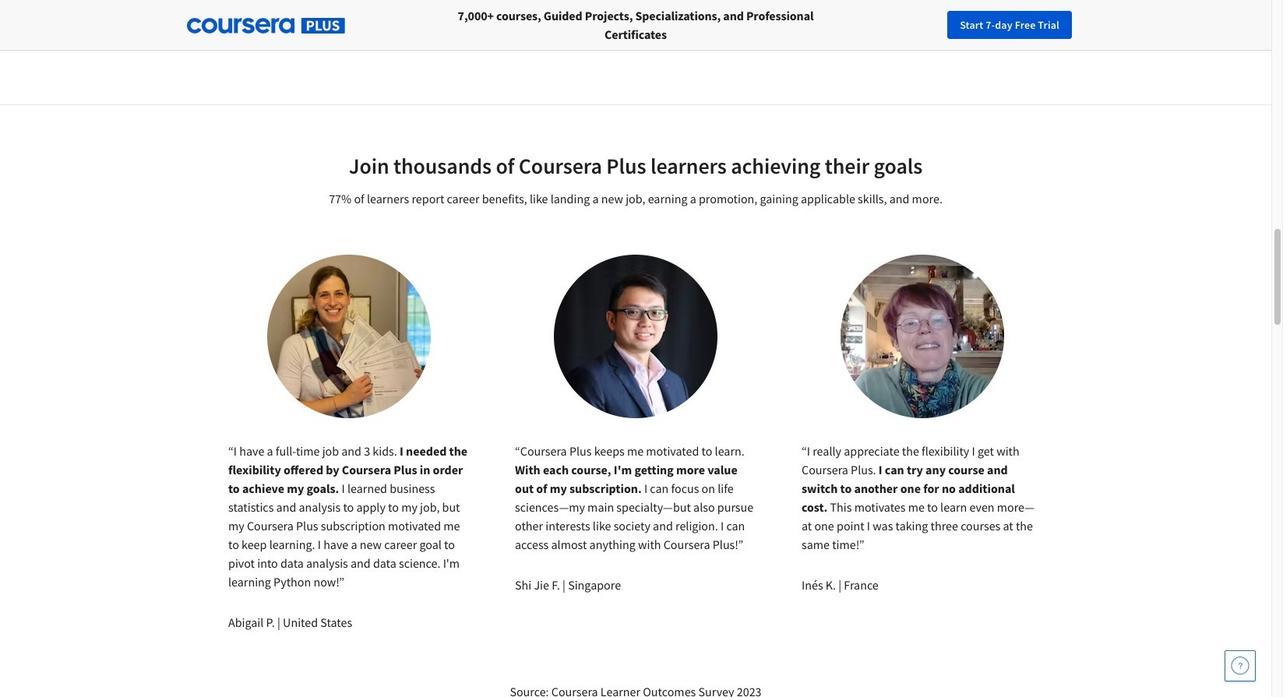 Task type: describe. For each thing, give the bounding box(es) containing it.
learner image abigail p. image
[[267, 255, 431, 418]]



Task type: vqa. For each thing, say whether or not it's contained in the screenshot.
Learner Image Inés K.
yes



Task type: locate. For each thing, give the bounding box(es) containing it.
coursera image
[[112, 13, 211, 38]]

e.g. Machine Learning text field
[[337, 0, 902, 8]]

learner image shi jie f. image
[[554, 255, 718, 418]]

learner image inés k. image
[[841, 255, 1004, 418]]

menu
[[750, 0, 1159, 51]]

coursera plus image
[[187, 18, 345, 34]]

None search field
[[313, 8, 691, 42]]

menu item
[[978, 7, 1066, 44]]

slides group
[[206, 255, 1066, 647]]

help center image
[[1231, 657, 1250, 676]]



